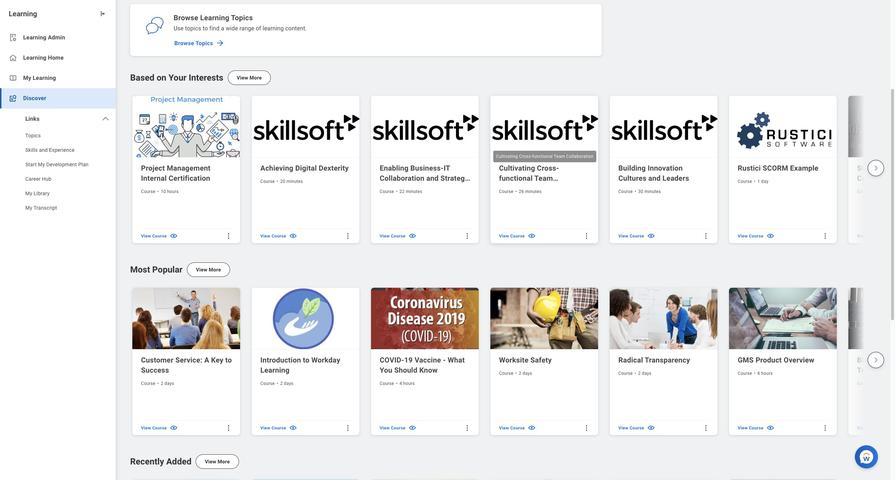 Task type: locate. For each thing, give the bounding box(es) containing it.
visible image
[[170, 232, 178, 240], [289, 232, 297, 240], [409, 232, 417, 240], [647, 232, 656, 240], [409, 424, 417, 433], [528, 424, 536, 433]]

1 vertical spatial browse
[[174, 40, 194, 46]]

2 days down worksite safety
[[519, 371, 532, 376]]

view course for enabling business-it collaboration and strategic alignment
[[380, 234, 406, 239]]

20
[[280, 179, 285, 184]]

minutes for innovation
[[645, 189, 661, 194]]

2 horizontal spatial topics
[[231, 13, 253, 22]]

0 vertical spatial hours
[[167, 189, 179, 194]]

22 minutes
[[400, 189, 422, 194]]

view course for customer service: a key to success
[[141, 426, 167, 431]]

view course for radical transparency
[[619, 426, 644, 431]]

my learning
[[23, 75, 56, 81]]

wide
[[226, 25, 238, 32]]

topics
[[231, 13, 253, 22], [196, 40, 213, 46], [25, 133, 41, 139]]

collaboration down the functional
[[499, 184, 544, 193]]

topics inside browse learning topics use topics to find a wide range of learning content.
[[231, 13, 253, 22]]

achieving digital dexterity
[[261, 164, 349, 173]]

functional
[[499, 174, 533, 183]]

learning left admin on the left
[[23, 34, 46, 41]]

browse up topics
[[174, 13, 198, 22]]

my right book open image
[[23, 75, 31, 81]]

view more button for recently added
[[196, 455, 239, 469]]

you
[[380, 366, 393, 375]]

days down introduction to workday learning
[[284, 381, 294, 386]]

worksite safety image
[[491, 288, 600, 350]]

visible image for internal
[[170, 232, 178, 240]]

hours right 4
[[403, 381, 415, 386]]

learning up find
[[200, 13, 229, 22]]

minutes right 30
[[645, 189, 661, 194]]

product
[[756, 356, 782, 365]]

related actions vertical image for rustici scorm example
[[822, 233, 829, 240]]

covid-
[[380, 356, 404, 365]]

1 vertical spatial view more
[[196, 267, 221, 273]]

radical transparency link
[[619, 355, 711, 365]]

related actions vertical image for radical transparency
[[703, 425, 710, 432]]

0 vertical spatial more
[[250, 75, 262, 81]]

1 horizontal spatial related actions vertical image
[[822, 233, 829, 240]]

2 vertical spatial view more button
[[196, 455, 239, 469]]

plan
[[78, 162, 89, 168]]

project management internal certification
[[141, 164, 211, 183]]

days down success
[[165, 381, 174, 386]]

view course for covid-19 vaccine - what you should know
[[380, 426, 406, 431]]

0 vertical spatial collaboration
[[380, 174, 425, 183]]

view course for introduction to workday learning
[[261, 426, 286, 431]]

building innovation cultures and leaders link
[[619, 163, 711, 183]]

view
[[237, 75, 248, 81], [141, 234, 151, 239], [261, 234, 271, 239], [380, 234, 390, 239], [499, 234, 509, 239], [619, 234, 629, 239], [738, 234, 748, 239], [858, 234, 868, 239], [196, 267, 208, 273], [141, 426, 151, 431], [261, 426, 271, 431], [380, 426, 390, 431], [499, 426, 509, 431], [619, 426, 629, 431], [738, 426, 748, 431], [858, 426, 868, 431], [205, 459, 216, 465]]

view course for project management internal certification
[[141, 234, 167, 239]]

view more for most popular
[[196, 267, 221, 273]]

customer service: a key to success image
[[132, 288, 242, 350]]

to
[[203, 25, 208, 32], [225, 356, 232, 365], [303, 356, 310, 365]]

radical transparency
[[619, 356, 690, 365]]

transparency
[[645, 356, 690, 365]]

my transcript link
[[0, 202, 116, 216]]

0 vertical spatial topics
[[231, 13, 253, 22]]

and down 'business-' on the left top
[[427, 174, 439, 183]]

my for my learning
[[23, 75, 31, 81]]

0 horizontal spatial related actions vertical image
[[703, 425, 710, 432]]

learning down learning home
[[33, 75, 56, 81]]

minutes for cross-
[[525, 189, 542, 194]]

browse
[[174, 13, 198, 22], [174, 40, 194, 46]]

alignment
[[380, 184, 414, 193]]

view for worksite safety
[[499, 426, 509, 431]]

arrow right image
[[216, 39, 225, 47]]

related actions vertical image for cultivating cross- functional team collaboration
[[583, 233, 590, 240]]

1 horizontal spatial collaboration
[[499, 184, 544, 193]]

learning inside "learning home" link
[[23, 54, 46, 61]]

enabling business-it collaboration and strategic alignment
[[380, 164, 471, 193]]

minutes right '26'
[[525, 189, 542, 194]]

2 horizontal spatial to
[[303, 356, 310, 365]]

certification
[[169, 174, 210, 183]]

0 horizontal spatial hours
[[167, 189, 179, 194]]

browse learning topics use topics to find a wide range of learning content.
[[174, 13, 307, 32]]

my library link
[[0, 187, 116, 202]]

visible image
[[528, 232, 536, 240], [767, 232, 775, 240], [170, 424, 178, 433], [289, 424, 297, 433], [647, 424, 656, 433], [767, 424, 775, 433]]

1 vertical spatial topics
[[196, 40, 213, 46]]

learning up report parameter image on the top left of page
[[9, 9, 37, 18]]

minutes right 20
[[287, 179, 303, 184]]

2 days down radical transparency
[[639, 371, 652, 376]]

my for my transcript
[[25, 205, 32, 211]]

a
[[221, 25, 224, 32]]

0 vertical spatial chevron right image
[[873, 165, 880, 172]]

development
[[46, 162, 77, 168]]

recently added
[[130, 457, 192, 467]]

2 horizontal spatial hours
[[762, 371, 773, 376]]

learning up my learning
[[23, 54, 46, 61]]

view for achieving digital dexterity
[[261, 234, 271, 239]]

to right the key
[[225, 356, 232, 365]]

report parameter image
[[9, 33, 17, 42]]

it
[[444, 164, 450, 173]]

browse inside browse learning topics use topics to find a wide range of learning content.
[[174, 13, 198, 22]]

learning admin
[[23, 34, 65, 41]]

2
[[519, 371, 522, 376], [639, 371, 641, 376], [161, 381, 163, 386], [280, 381, 283, 386]]

1 vertical spatial collaboration
[[499, 184, 544, 193]]

data
[[870, 356, 886, 365]]

2 vertical spatial hours
[[403, 381, 415, 386]]

most popular
[[130, 265, 183, 275]]

hours
[[167, 189, 179, 194], [762, 371, 773, 376], [403, 381, 415, 386]]

learning inside the learning admin link
[[23, 34, 46, 41]]

related actions vertical image for gms product overview
[[822, 425, 829, 432]]

hours right the 6
[[762, 371, 773, 376]]

0 vertical spatial browse
[[174, 13, 198, 22]]

my for my library
[[25, 191, 32, 196]]

radical
[[619, 356, 643, 365]]

1 vertical spatial view more button
[[187, 263, 230, 277]]

2 down radical
[[639, 371, 641, 376]]

innovation
[[648, 164, 683, 173]]

building innovation cultures and leaders
[[619, 164, 690, 183]]

view course for cultivating cross- functional team collaboration
[[499, 234, 525, 239]]

skills and experience
[[25, 147, 75, 153]]

rustici
[[738, 164, 761, 173]]

10 team management skills to start building today image
[[252, 480, 361, 480]]

2 down worksite safety
[[519, 371, 522, 376]]

0 horizontal spatial collaboration
[[380, 174, 425, 183]]

related actions vertical image for building innovation cultures and leaders
[[703, 233, 710, 240]]

10
[[161, 189, 166, 194]]

minutes for digital
[[287, 179, 303, 184]]

2 days for introduction
[[280, 381, 294, 386]]

2 days for worksite
[[519, 371, 532, 376]]

learning inside browse learning topics use topics to find a wide range of learning content.
[[200, 13, 229, 22]]

2 for customer
[[161, 381, 163, 386]]

list
[[0, 27, 116, 216], [130, 94, 896, 245], [0, 129, 116, 216], [130, 286, 896, 437], [130, 478, 896, 480]]

days down worksite safety
[[523, 371, 532, 376]]

cultivating cross-functional team collaboration image
[[491, 96, 600, 158]]

career hub
[[25, 176, 51, 182]]

to inside browse learning topics use topics to find a wide range of learning content.
[[203, 25, 208, 32]]

browse for topics
[[174, 40, 194, 46]]

2 days down introduction to workday learning
[[280, 381, 294, 386]]

list containing topics
[[0, 129, 116, 216]]

1 horizontal spatial to
[[225, 356, 232, 365]]

2 down introduction
[[280, 381, 283, 386]]

2 for worksite
[[519, 371, 522, 376]]

chevron right image right six
[[873, 165, 880, 172]]

1 vertical spatial chevron right image
[[873, 357, 880, 364]]

6
[[758, 371, 760, 376]]

2 for radical
[[639, 371, 641, 376]]

project management internal certification image
[[132, 96, 242, 158]]

and up 30 minutes at the right
[[649, 174, 661, 183]]

topics up skills
[[25, 133, 41, 139]]

cross-
[[537, 164, 559, 173]]

and right skills
[[39, 147, 48, 153]]

internal
[[141, 174, 167, 183]]

more for based on your interests
[[250, 75, 262, 81]]

building
[[619, 164, 646, 173]]

0 horizontal spatial topics
[[25, 133, 41, 139]]

six cardinal
[[858, 164, 896, 183]]

to left find
[[203, 25, 208, 32]]

cultivating cross- functional team collaboration link
[[499, 163, 591, 193]]

1 horizontal spatial hours
[[403, 381, 415, 386]]

success
[[141, 366, 169, 375]]

learning down introduction
[[261, 366, 290, 375]]

minutes
[[287, 179, 303, 184], [406, 189, 422, 194], [525, 189, 542, 194], [645, 189, 661, 194]]

browse topics
[[174, 40, 213, 46]]

2 horizontal spatial and
[[649, 174, 661, 183]]

2 chevron right image from the top
[[873, 357, 880, 364]]

achieving
[[261, 164, 294, 173]]

more
[[250, 75, 262, 81], [209, 267, 221, 273], [218, 459, 230, 465]]

visible image for transparency
[[647, 424, 656, 433]]

minutes for business-
[[406, 189, 422, 194]]

visible image for service:
[[170, 424, 178, 433]]

what
[[448, 356, 465, 365]]

1 horizontal spatial and
[[427, 174, 439, 183]]

related actions vertical image for worksite safety
[[583, 425, 590, 432]]

collaboration up alignment at the top
[[380, 174, 425, 183]]

0 vertical spatial view more
[[237, 75, 262, 81]]

six cardinal rules of customer service image
[[849, 96, 896, 158]]

2 vertical spatial topics
[[25, 133, 41, 139]]

my learning link
[[0, 68, 116, 88]]

hours right the 10
[[167, 189, 179, 194]]

1 chevron right image from the top
[[873, 165, 880, 172]]

list containing project management internal certification
[[130, 94, 896, 245]]

view more button for based on your interests
[[228, 71, 271, 85]]

view more for recently added
[[205, 459, 230, 465]]

visible image for product
[[767, 424, 775, 433]]

0 vertical spatial view more button
[[228, 71, 271, 85]]

2 days
[[519, 371, 532, 376], [639, 371, 652, 376], [161, 381, 174, 386], [280, 381, 294, 386]]

view course for gms product overview
[[738, 426, 764, 431]]

chevron right image
[[873, 165, 880, 172], [873, 357, 880, 364]]

2 down success
[[161, 381, 163, 386]]

1
[[758, 179, 760, 184]]

view for customer service: a key to success
[[141, 426, 151, 431]]

related actions vertical image for project management internal certification
[[225, 233, 232, 240]]

customer service: a key to success
[[141, 356, 232, 375]]

big data te link
[[858, 355, 896, 376]]

view course for worksite safety
[[499, 426, 525, 431]]

1 vertical spatial more
[[209, 267, 221, 273]]

days down radical transparency
[[642, 371, 652, 376]]

learning
[[263, 25, 284, 32]]

interests
[[189, 73, 223, 83]]

transformation import image
[[99, 10, 106, 17]]

collaboration inside the cultivating cross- functional team collaboration
[[499, 184, 544, 193]]

to inside introduction to workday learning
[[303, 356, 310, 365]]

topics up range
[[231, 13, 253, 22]]

1 day
[[758, 179, 769, 184]]

achieving digital dexterity image
[[252, 96, 361, 158]]

2 days for radical
[[639, 371, 652, 376]]

recently
[[130, 457, 164, 467]]

2 days down success
[[161, 381, 174, 386]]

learning inside introduction to workday learning
[[261, 366, 290, 375]]

0 horizontal spatial to
[[203, 25, 208, 32]]

related actions vertical image for introduction to workday learning
[[344, 425, 352, 432]]

view course for rustici scorm example
[[738, 234, 764, 239]]

my left transcript
[[25, 205, 32, 211]]

related actions vertical image
[[822, 233, 829, 240], [703, 425, 710, 432]]

browse down use
[[174, 40, 194, 46]]

my left library
[[25, 191, 32, 196]]

big data technologies and trends image
[[849, 288, 896, 350]]

days
[[523, 371, 532, 376], [642, 371, 652, 376], [165, 381, 174, 386], [284, 381, 294, 386]]

view for covid-19 vaccine - what you should know
[[380, 426, 390, 431]]

links button
[[0, 109, 116, 129]]

0 vertical spatial related actions vertical image
[[822, 233, 829, 240]]

discover link
[[0, 88, 116, 109]]

related actions vertical image for enabling business-it collaboration and strategic alignment
[[464, 233, 471, 240]]

minutes right the 22
[[406, 189, 422, 194]]

project management internal certification link
[[141, 163, 233, 183]]

gms product overview image
[[729, 288, 839, 350]]

topics left arrow right icon
[[196, 40, 213, 46]]

learning
[[9, 9, 37, 18], [200, 13, 229, 22], [23, 34, 46, 41], [23, 54, 46, 61], [33, 75, 56, 81], [261, 366, 290, 375]]

1 vertical spatial hours
[[762, 371, 773, 376]]

visible image for dexterity
[[289, 232, 297, 240]]

view more
[[237, 75, 262, 81], [196, 267, 221, 273], [205, 459, 230, 465]]

chevron right image right big
[[873, 357, 880, 364]]

experience
[[49, 147, 75, 153]]

six cardinal link
[[858, 163, 896, 183]]

-
[[443, 356, 446, 365]]

a
[[204, 356, 209, 365]]

related actions vertical image
[[225, 233, 232, 240], [344, 233, 352, 240], [464, 233, 471, 240], [583, 233, 590, 240], [703, 233, 710, 240], [225, 425, 232, 432], [344, 425, 352, 432], [464, 425, 471, 432], [583, 425, 590, 432], [822, 425, 829, 432]]

visible image for to
[[289, 424, 297, 433]]

gms
[[738, 356, 754, 365]]

building innovation cultures and leaders image
[[610, 96, 719, 158]]

to left workday
[[303, 356, 310, 365]]

related actions vertical image for customer service: a key to success
[[225, 425, 232, 432]]

2 vertical spatial more
[[218, 459, 230, 465]]

2 vertical spatial view more
[[205, 459, 230, 465]]

1 vertical spatial related actions vertical image
[[703, 425, 710, 432]]



Task type: vqa. For each thing, say whether or not it's contained in the screenshot.


Task type: describe. For each thing, give the bounding box(es) containing it.
2 for introduction
[[280, 381, 283, 386]]

career
[[25, 176, 41, 182]]

book open image
[[9, 74, 17, 82]]

and inside enabling business-it collaboration and strategic alignment
[[427, 174, 439, 183]]

more for most popular
[[209, 267, 221, 273]]

browse topics link
[[172, 36, 226, 50]]

discover
[[23, 95, 46, 102]]

start
[[25, 162, 37, 168]]

4
[[400, 381, 402, 386]]

project
[[141, 164, 165, 173]]

chevron up image
[[101, 115, 110, 123]]

start my development plan
[[25, 162, 89, 168]]

2 days for customer
[[161, 381, 174, 386]]

22
[[400, 189, 405, 194]]

related actions vertical image for covid-19 vaccine - what you should know
[[464, 425, 471, 432]]

26
[[519, 189, 524, 194]]

hours for 19 vaccine
[[403, 381, 415, 386]]

introduction to workday learning
[[261, 356, 340, 375]]

view for radical transparency
[[619, 426, 629, 431]]

know
[[419, 366, 438, 375]]

topics inside list
[[25, 133, 41, 139]]

30
[[639, 189, 644, 194]]

view more button for most popular
[[187, 263, 230, 277]]

chevron right image for based on your interests
[[873, 165, 880, 172]]

introduction to workday learning image
[[252, 288, 361, 350]]

view for cultivating cross- functional team collaboration
[[499, 234, 509, 239]]

example
[[791, 164, 819, 173]]

added
[[166, 457, 192, 467]]

view for project management internal certification
[[141, 234, 151, 239]]

19 vaccine
[[404, 356, 441, 365]]

links
[[25, 115, 40, 122]]

related actions vertical image for achieving digital dexterity
[[344, 233, 352, 240]]

visible image for it
[[409, 232, 417, 240]]

enabling business-it collaboration and strategic alignment link
[[380, 163, 472, 193]]

visible image for -
[[409, 424, 417, 433]]

4 hours
[[400, 381, 415, 386]]

business-
[[411, 164, 444, 173]]

view for enabling business-it collaboration and strategic alignment
[[380, 234, 390, 239]]

covid-19 vaccine - what you should know image
[[371, 288, 480, 350]]

0 horizontal spatial and
[[39, 147, 48, 153]]

of
[[256, 25, 261, 32]]

worksite
[[499, 356, 529, 365]]

range
[[240, 25, 254, 32]]

radical transparency image
[[610, 288, 719, 350]]

skills and experience link
[[0, 144, 116, 158]]

10 hours
[[161, 189, 179, 194]]

covid-19 vaccine - what you should know link
[[380, 355, 472, 376]]

days for worksite
[[523, 371, 532, 376]]

based
[[130, 73, 155, 83]]

7 essentials to excellent customer service image
[[610, 480, 719, 480]]

introduction to workday learning link
[[261, 355, 352, 376]]

learning home link
[[0, 48, 116, 68]]

rustici scorm example link
[[738, 163, 830, 173]]

should
[[394, 366, 418, 375]]

worksite safety
[[499, 356, 552, 365]]

view course for achieving digital dexterity
[[261, 234, 286, 239]]

leaders
[[663, 174, 690, 183]]

find
[[210, 25, 220, 32]]

view for gms product overview
[[738, 426, 748, 431]]

te
[[887, 356, 896, 365]]

six
[[858, 164, 868, 173]]

big data te
[[858, 356, 896, 375]]

on
[[157, 73, 166, 83]]

business analysis & process management image
[[491, 480, 600, 480]]

team
[[535, 174, 553, 183]]

visible image for scorm
[[767, 232, 775, 240]]

days for customer
[[165, 381, 174, 386]]

dexterity
[[319, 164, 349, 173]]

rustici scorm example image
[[729, 96, 839, 158]]

1 horizontal spatial topics
[[196, 40, 213, 46]]

view for rustici scorm example
[[738, 234, 748, 239]]

use
[[174, 25, 184, 32]]

days for introduction
[[284, 381, 294, 386]]

visible image for cross-
[[528, 232, 536, 240]]

scorm
[[763, 164, 789, 173]]

my library
[[25, 191, 50, 196]]

introduction
[[261, 356, 301, 365]]

cultures
[[619, 174, 647, 183]]

view for introduction to workday learning
[[261, 426, 271, 431]]

learning home
[[23, 54, 64, 61]]

home
[[48, 54, 64, 61]]

browse for learning
[[174, 13, 198, 22]]

and inside building innovation cultures and leaders
[[649, 174, 661, 183]]

view for building innovation cultures and leaders
[[619, 234, 629, 239]]

20 minutes
[[280, 179, 303, 184]]

importance of facilities management image
[[132, 480, 242, 480]]

automation: a point of difference for apj image
[[729, 480, 839, 480]]

hours for management
[[167, 189, 179, 194]]

library
[[34, 191, 50, 196]]

my right start
[[38, 162, 45, 168]]

five veteran's benefits for veterans day image
[[371, 480, 480, 480]]

30 minutes
[[639, 189, 661, 194]]

chevron right image for most popular
[[873, 357, 880, 364]]

list containing customer service: a key to success
[[130, 286, 896, 437]]

view more for based on your interests
[[237, 75, 262, 81]]

gms product overview link
[[738, 355, 830, 365]]

list containing learning admin
[[0, 27, 116, 216]]

topics
[[185, 25, 201, 32]]

to inside customer service: a key to success
[[225, 356, 232, 365]]

service:
[[175, 356, 203, 365]]

start my development plan link
[[0, 158, 116, 173]]

home image
[[9, 54, 17, 62]]

day
[[762, 179, 769, 184]]

your
[[169, 73, 187, 83]]

enabling business-it collaboration and strategic alignment image
[[371, 96, 480, 158]]

collaboration inside enabling business-it collaboration and strategic alignment
[[380, 174, 425, 183]]

workday
[[312, 356, 340, 365]]

days for radical
[[642, 371, 652, 376]]

topics link
[[0, 129, 116, 144]]

based on your interests
[[130, 73, 223, 83]]

rustici scorm example
[[738, 164, 819, 173]]

cardinal
[[870, 164, 896, 173]]

gms product overview
[[738, 356, 815, 365]]

hours for product
[[762, 371, 773, 376]]

6 hours
[[758, 371, 773, 376]]

my transcript
[[25, 205, 57, 211]]

transcript
[[34, 205, 57, 211]]

more for recently added
[[218, 459, 230, 465]]

view course for building innovation cultures and leaders
[[619, 234, 644, 239]]

achieving digital dexterity link
[[261, 163, 352, 173]]

digital
[[295, 164, 317, 173]]

eu product compliance image
[[849, 480, 896, 480]]

overview
[[784, 356, 815, 365]]

customer service: a key to success link
[[141, 355, 233, 376]]

visible image for cultures
[[647, 232, 656, 240]]

learning inside my learning "link"
[[33, 75, 56, 81]]

enabling
[[380, 164, 409, 173]]

worksite safety link
[[499, 355, 591, 365]]



